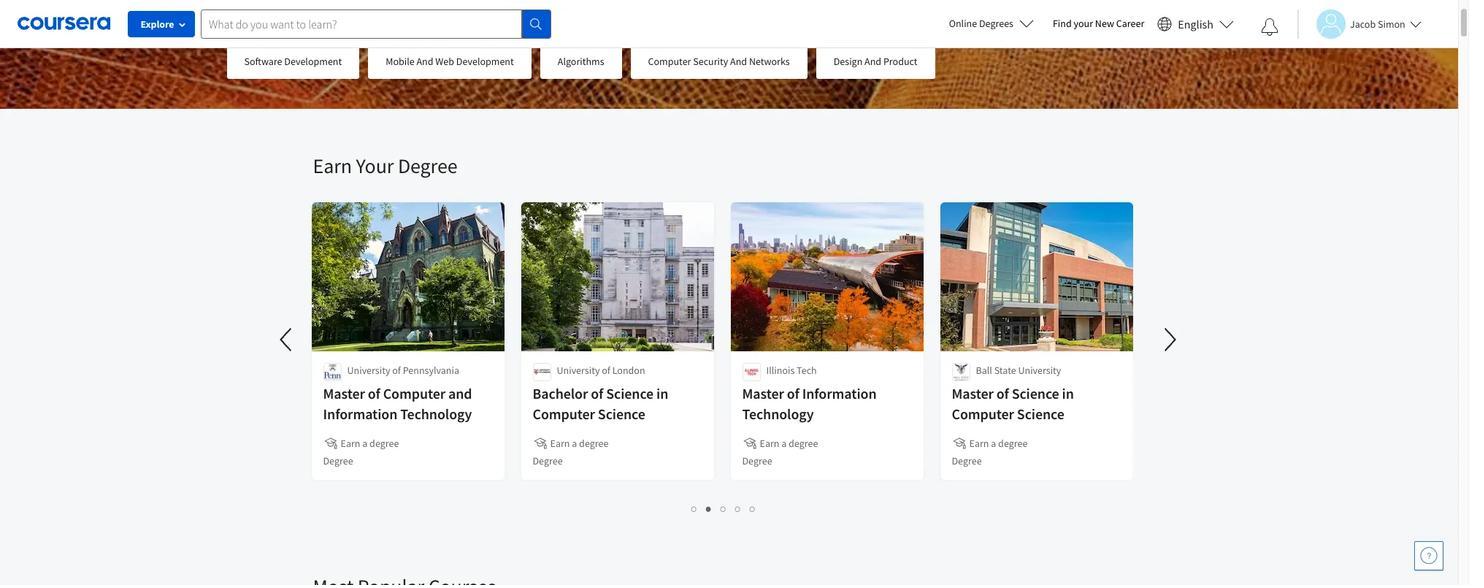 Task type: vqa. For each thing, say whether or not it's contained in the screenshot.
Search in course text field
no



Task type: describe. For each thing, give the bounding box(es) containing it.
and inside master of computer and information technology
[[449, 384, 472, 403]]

of for university of london
[[602, 364, 611, 377]]

university of london image
[[533, 363, 551, 381]]

software development
[[244, 55, 342, 68]]

4
[[736, 502, 742, 516]]

degree for master of information technology
[[789, 437, 818, 450]]

of for master of science in computer science
[[997, 384, 1009, 403]]

degree for master of computer and information technology
[[323, 454, 353, 468]]

earn left your
[[313, 153, 352, 179]]

explore button
[[128, 11, 195, 37]]

bachelor
[[533, 384, 588, 403]]

5
[[750, 502, 756, 516]]

ball state university
[[976, 364, 1062, 377]]

4 button
[[731, 500, 746, 517]]

your
[[356, 153, 394, 179]]

help center image
[[1421, 547, 1438, 565]]

software
[[244, 55, 282, 68]]

explore
[[141, 18, 174, 31]]

bachelor of science in computer science
[[533, 384, 669, 423]]

product
[[884, 55, 918, 68]]

online degrees button
[[938, 7, 1046, 39]]

show notifications image
[[1262, 18, 1279, 36]]

computer left security
[[648, 55, 691, 68]]

illinois tech image
[[743, 363, 761, 381]]

1 development from the left
[[284, 55, 342, 68]]

computer inside master of science in computer science
[[952, 405, 1015, 423]]

of for master of computer and information technology
[[368, 384, 380, 403]]

find your new career link
[[1046, 15, 1152, 33]]

illinois
[[767, 364, 795, 377]]

university of london
[[557, 364, 646, 377]]

mobile
[[386, 55, 415, 68]]

find your new career
[[1053, 17, 1145, 30]]

ball state university image
[[952, 363, 971, 381]]

earn for master of computer and information technology
[[341, 437, 360, 450]]

pennsylvania
[[403, 364, 460, 377]]

university of pennsylvania
[[347, 364, 460, 377]]

computer security and networks
[[648, 55, 790, 68]]

ball
[[976, 364, 993, 377]]

university for bachelor
[[557, 364, 600, 377]]

earn a degree for bachelor of science in computer science
[[550, 437, 609, 450]]

2 development from the left
[[456, 55, 514, 68]]

master for master of science in computer science
[[952, 384, 994, 403]]

earn a degree for master of computer and information technology
[[341, 437, 399, 450]]

english
[[1179, 16, 1214, 31]]

degree for master of science in computer science
[[999, 437, 1028, 450]]

jacob
[[1351, 17, 1377, 30]]

next slide image
[[1153, 322, 1188, 357]]

of for master of information technology
[[787, 384, 800, 403]]

web
[[436, 55, 454, 68]]

a for bachelor of science in computer science
[[572, 437, 577, 450]]

in for bachelor of science in computer science
[[657, 384, 669, 403]]

a for master of information technology
[[782, 437, 787, 450]]

london
[[613, 364, 646, 377]]

outlined info action image
[[482, 1, 498, 18]]

earn a degree for master of information technology
[[760, 437, 818, 450]]

5 button
[[746, 500, 761, 517]]

master for master of information technology
[[743, 384, 784, 403]]

online
[[949, 17, 978, 30]]

computer inside the bachelor of science in computer science
[[533, 405, 595, 423]]

information inside master of information technology
[[803, 384, 877, 403]]

3 university from the left
[[1019, 364, 1062, 377]]

earn your degree carousel element
[[269, 109, 1188, 530]]



Task type: locate. For each thing, give the bounding box(es) containing it.
degree for master of information technology
[[743, 454, 773, 468]]

development right web on the left of the page
[[456, 55, 514, 68]]

university for master
[[347, 364, 390, 377]]

earn a degree down master of information technology
[[760, 437, 818, 450]]

previous slide image
[[269, 322, 304, 357]]

3 button
[[717, 500, 731, 517]]

0 horizontal spatial in
[[657, 384, 669, 403]]

degree down master of information technology
[[789, 437, 818, 450]]

coursera image
[[18, 12, 110, 35]]

2 earn a degree from the left
[[550, 437, 609, 450]]

of inside master of information technology
[[787, 384, 800, 403]]

of for bachelor of science in computer science
[[591, 384, 604, 403]]

2 university from the left
[[557, 364, 600, 377]]

jacob simon button
[[1298, 9, 1422, 38]]

security
[[693, 55, 729, 68]]

jacob simon
[[1351, 17, 1406, 30]]

and down pennsylvania
[[449, 384, 472, 403]]

of for university of pennsylvania
[[392, 364, 401, 377]]

and
[[417, 55, 434, 68], [731, 55, 747, 68], [865, 55, 882, 68], [449, 384, 472, 403]]

science
[[606, 384, 654, 403], [1012, 384, 1060, 403], [598, 405, 646, 423], [1018, 405, 1065, 423]]

of up master of computer and information technology
[[392, 364, 401, 377]]

3
[[721, 502, 727, 516]]

degrees
[[980, 17, 1014, 30]]

a for master of computer and information technology
[[363, 437, 368, 450]]

0 horizontal spatial university
[[347, 364, 390, 377]]

earn
[[313, 153, 352, 179], [341, 437, 360, 450], [550, 437, 570, 450], [760, 437, 780, 450], [970, 437, 989, 450]]

None search field
[[201, 9, 552, 38]]

earn for bachelor of science in computer science
[[550, 437, 570, 450]]

design
[[834, 55, 863, 68]]

3 earn a degree from the left
[[760, 437, 818, 450]]

your
[[1074, 17, 1094, 30]]

4 degree from the left
[[999, 437, 1028, 450]]

2 degree from the left
[[579, 437, 609, 450]]

2 master from the left
[[743, 384, 784, 403]]

earn a degree down master of computer and information technology
[[341, 437, 399, 450]]

of down state
[[997, 384, 1009, 403]]

university of pennsylvania image
[[323, 363, 342, 381]]

and right design
[[865, 55, 882, 68]]

degree for master of computer and information technology
[[370, 437, 399, 450]]

1 button
[[687, 500, 702, 517]]

degree for master of science in computer science
[[952, 454, 982, 468]]

master inside master of computer and information technology
[[323, 384, 365, 403]]

in for master of science in computer science
[[1063, 384, 1074, 403]]

0 horizontal spatial information
[[323, 405, 398, 423]]

1 in from the left
[[657, 384, 669, 403]]

1 university from the left
[[347, 364, 390, 377]]

list containing 1
[[313, 500, 1135, 517]]

development right software
[[284, 55, 342, 68]]

1 master from the left
[[323, 384, 365, 403]]

master inside master of science in computer science
[[952, 384, 994, 403]]

list inside earn your degree carousel element
[[313, 500, 1135, 517]]

0 horizontal spatial master
[[323, 384, 365, 403]]

career
[[1117, 17, 1145, 30]]

1 horizontal spatial in
[[1063, 384, 1074, 403]]

of down university of pennsylvania
[[368, 384, 380, 403]]

master of computer and information technology
[[323, 384, 472, 423]]

in
[[657, 384, 669, 403], [1063, 384, 1074, 403]]

find
[[1053, 17, 1072, 30]]

4 earn a degree from the left
[[970, 437, 1028, 450]]

1 earn a degree from the left
[[341, 437, 399, 450]]

3 degree from the left
[[789, 437, 818, 450]]

0 horizontal spatial development
[[284, 55, 342, 68]]

simon
[[1379, 17, 1406, 30]]

master
[[323, 384, 365, 403], [743, 384, 784, 403], [952, 384, 994, 403]]

computer inside master of computer and information technology
[[383, 384, 446, 403]]

2 a from the left
[[572, 437, 577, 450]]

a
[[363, 437, 368, 450], [572, 437, 577, 450], [782, 437, 787, 450], [992, 437, 997, 450]]

english button
[[1152, 0, 1240, 47]]

university
[[347, 364, 390, 377], [557, 364, 600, 377], [1019, 364, 1062, 377]]

computer down ball
[[952, 405, 1015, 423]]

earn down bachelor
[[550, 437, 570, 450]]

1 vertical spatial information
[[323, 405, 398, 423]]

master for master of computer and information technology
[[323, 384, 365, 403]]

1 horizontal spatial development
[[456, 55, 514, 68]]

computer down university of pennsylvania
[[383, 384, 446, 403]]

earn for master of science in computer science
[[970, 437, 989, 450]]

online degrees
[[949, 17, 1014, 30]]

university right state
[[1019, 364, 1062, 377]]

a down master of information technology
[[782, 437, 787, 450]]

information down tech
[[803, 384, 877, 403]]

earn down master of computer and information technology
[[341, 437, 360, 450]]

degree
[[370, 437, 399, 450], [579, 437, 609, 450], [789, 437, 818, 450], [999, 437, 1028, 450]]

earn a degree
[[341, 437, 399, 450], [550, 437, 609, 450], [760, 437, 818, 450], [970, 437, 1028, 450]]

algorithms link
[[540, 44, 622, 79]]

of inside master of science in computer science
[[997, 384, 1009, 403]]

1
[[692, 502, 698, 516]]

2
[[706, 502, 712, 516]]

a down master of computer and information technology
[[363, 437, 368, 450]]

2 in from the left
[[1063, 384, 1074, 403]]

computer
[[648, 55, 691, 68], [383, 384, 446, 403], [533, 405, 595, 423], [952, 405, 1015, 423]]

networks
[[749, 55, 790, 68]]

earn for master of information technology
[[760, 437, 780, 450]]

master down 'ball state university' icon
[[952, 384, 994, 403]]

master inside master of information technology
[[743, 384, 784, 403]]

a down master of science in computer science
[[992, 437, 997, 450]]

3 master from the left
[[952, 384, 994, 403]]

development
[[284, 55, 342, 68], [456, 55, 514, 68]]

of inside master of computer and information technology
[[368, 384, 380, 403]]

1 horizontal spatial master
[[743, 384, 784, 403]]

degree for bachelor of science in computer science
[[533, 454, 563, 468]]

new
[[1096, 17, 1115, 30]]

1 horizontal spatial university
[[557, 364, 600, 377]]

earn down master of science in computer science
[[970, 437, 989, 450]]

1 technology from the left
[[401, 405, 472, 423]]

of
[[392, 364, 401, 377], [602, 364, 611, 377], [368, 384, 380, 403], [591, 384, 604, 403], [787, 384, 800, 403], [997, 384, 1009, 403]]

earn a degree for master of science in computer science
[[970, 437, 1028, 450]]

technology inside master of information technology
[[743, 405, 814, 423]]

a down the bachelor of science in computer science
[[572, 437, 577, 450]]

information down university of pennsylvania icon
[[323, 405, 398, 423]]

in inside the bachelor of science in computer science
[[657, 384, 669, 403]]

computer down bachelor
[[533, 405, 595, 423]]

degree
[[398, 153, 458, 179], [323, 454, 353, 468], [533, 454, 563, 468], [743, 454, 773, 468], [952, 454, 982, 468]]

0 horizontal spatial technology
[[401, 405, 472, 423]]

degree down master of computer and information technology
[[370, 437, 399, 450]]

earn your degree
[[313, 153, 458, 179]]

3 a from the left
[[782, 437, 787, 450]]

technology
[[401, 405, 472, 423], [743, 405, 814, 423]]

1 a from the left
[[363, 437, 368, 450]]

of inside the bachelor of science in computer science
[[591, 384, 604, 403]]

earn a degree down master of science in computer science
[[970, 437, 1028, 450]]

What do you want to learn? text field
[[201, 9, 522, 38]]

master of information technology
[[743, 384, 877, 423]]

of down university of london
[[591, 384, 604, 403]]

2 horizontal spatial university
[[1019, 364, 1062, 377]]

degree for bachelor of science in computer science
[[579, 437, 609, 450]]

list
[[313, 500, 1135, 517]]

1 degree from the left
[[370, 437, 399, 450]]

information
[[803, 384, 877, 403], [323, 405, 398, 423]]

in inside master of science in computer science
[[1063, 384, 1074, 403]]

degree down master of science in computer science
[[999, 437, 1028, 450]]

a for master of science in computer science
[[992, 437, 997, 450]]

0 vertical spatial information
[[803, 384, 877, 403]]

2 technology from the left
[[743, 405, 814, 423]]

2 horizontal spatial master
[[952, 384, 994, 403]]

mobile and web development
[[386, 55, 514, 68]]

master down university of pennsylvania icon
[[323, 384, 365, 403]]

tech
[[797, 364, 817, 377]]

and left web on the left of the page
[[417, 55, 434, 68]]

4 a from the left
[[992, 437, 997, 450]]

university up bachelor
[[557, 364, 600, 377]]

technology down "illinois"
[[743, 405, 814, 423]]

software development link
[[227, 44, 360, 79]]

university right university of pennsylvania icon
[[347, 364, 390, 377]]

algorithms
[[558, 55, 605, 68]]

1 horizontal spatial information
[[803, 384, 877, 403]]

of down illinois tech
[[787, 384, 800, 403]]

master down illinois tech icon
[[743, 384, 784, 403]]

mobile and web development link
[[368, 44, 532, 79]]

2 button
[[702, 500, 717, 517]]

technology down pennsylvania
[[401, 405, 472, 423]]

earn down master of information technology
[[760, 437, 780, 450]]

design and product
[[834, 55, 918, 68]]

illinois tech
[[767, 364, 817, 377]]

technology inside master of computer and information technology
[[401, 405, 472, 423]]

master of science in computer science
[[952, 384, 1074, 423]]

state
[[995, 364, 1017, 377]]

of left london
[[602, 364, 611, 377]]

1 horizontal spatial technology
[[743, 405, 814, 423]]

degree down the bachelor of science in computer science
[[579, 437, 609, 450]]

computer security and networks link
[[631, 44, 808, 79]]

design and product link
[[817, 44, 936, 79]]

information inside master of computer and information technology
[[323, 405, 398, 423]]

earn a degree down the bachelor of science in computer science
[[550, 437, 609, 450]]

and right security
[[731, 55, 747, 68]]



